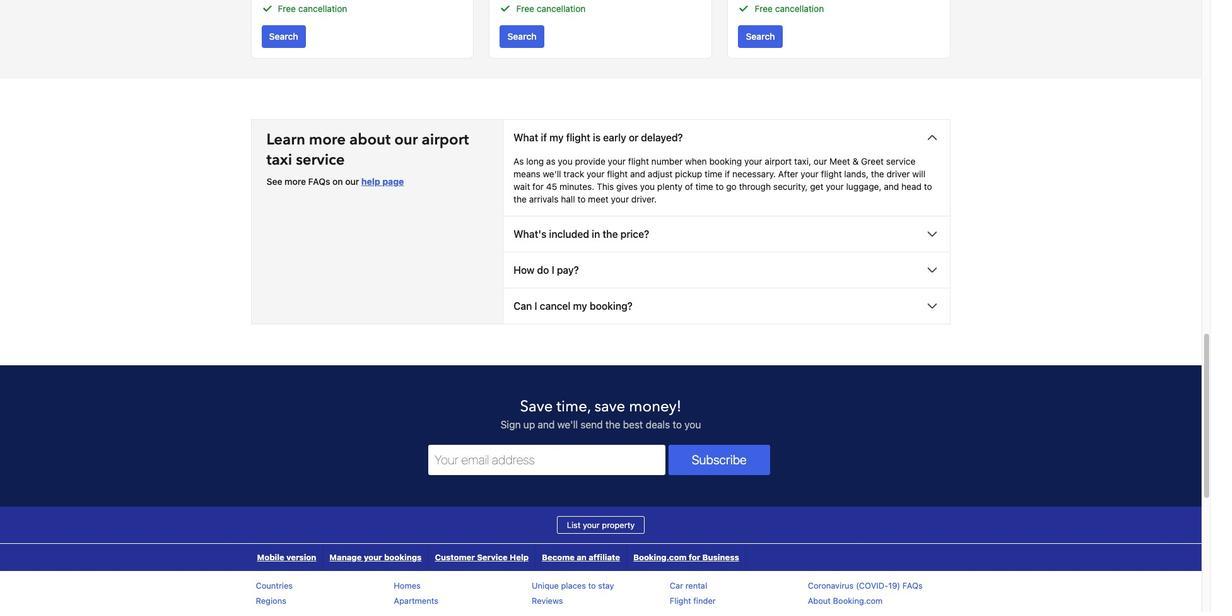 Task type: vqa. For each thing, say whether or not it's contained in the screenshot.


Task type: describe. For each thing, give the bounding box(es) containing it.
homes link
[[394, 580, 421, 591]]

subscribe
[[692, 452, 747, 467]]

meet
[[830, 156, 851, 166]]

taxi,
[[795, 156, 812, 166]]

manage your bookings
[[330, 552, 422, 562]]

cancel
[[540, 300, 571, 312]]

airport inside learn more about our airport taxi service see more faqs on our help page
[[422, 129, 469, 150]]

unique
[[532, 580, 559, 591]]

see
[[267, 176, 282, 187]]

apartments link
[[394, 596, 439, 606]]

how do i pay?
[[514, 264, 579, 276]]

3 free cancellation from the left
[[755, 3, 824, 14]]

learn more about our airport taxi service see more faqs on our help page
[[267, 129, 469, 187]]

1 vertical spatial time
[[696, 181, 714, 192]]

what's included in the price? button
[[504, 216, 951, 252]]

arrivals
[[529, 194, 559, 204]]

your right manage
[[364, 552, 382, 562]]

through
[[739, 181, 771, 192]]

flight down 'or'
[[628, 156, 649, 166]]

the down greet at top right
[[871, 168, 885, 179]]

coronavirus (covid-19) faqs about booking.com
[[808, 580, 923, 606]]

price?
[[621, 228, 650, 240]]

your right list
[[583, 520, 600, 530]]

provide
[[575, 156, 606, 166]]

what if my flight is early or delayed?
[[514, 132, 683, 143]]

luggage,
[[847, 181, 882, 192]]

driver.
[[632, 194, 657, 204]]

your down gives at the top of page
[[611, 194, 629, 204]]

2 search button from the left
[[500, 25, 544, 48]]

send
[[581, 419, 603, 430]]

finder
[[694, 596, 716, 606]]

flight down meet at the top right of the page
[[821, 168, 842, 179]]

0 horizontal spatial our
[[345, 176, 359, 187]]

1 free cancellation from the left
[[278, 3, 347, 14]]

customer
[[435, 552, 475, 562]]

airport inside as long as you provide your flight number when booking your airport taxi, our meet & greet service means we'll track your flight and adjust pickup time if necessary. after your flight lands, the driver will wait for 45 minutes. this gives you plenty of time to go through security, get your luggage, and head to the arrivals hall to meet your driver.
[[765, 156, 792, 166]]

manage your bookings link
[[323, 544, 428, 571]]

head
[[902, 181, 922, 192]]

booking.com for business link
[[627, 544, 746, 571]]

deals
[[646, 419, 670, 430]]

to down will at the top
[[924, 181, 933, 192]]

the inside save time, save money! sign up and we'll send the best deals to you
[[606, 419, 621, 430]]

we'll inside as long as you provide your flight number when booking your airport taxi, our meet & greet service means we'll track your flight and adjust pickup time if necessary. after your flight lands, the driver will wait for 45 minutes. this gives you plenty of time to go through security, get your luggage, and head to the arrivals hall to meet your driver.
[[543, 168, 561, 179]]

best
[[623, 419, 643, 430]]

&
[[853, 156, 859, 166]]

in
[[592, 228, 600, 240]]

can i cancel my booking?
[[514, 300, 633, 312]]

list your property
[[567, 520, 635, 530]]

0 vertical spatial more
[[309, 129, 346, 150]]

45
[[546, 181, 557, 192]]

the inside dropdown button
[[603, 228, 618, 240]]

become
[[542, 552, 575, 562]]

flight
[[670, 596, 691, 606]]

version
[[287, 552, 316, 562]]

and inside save time, save money! sign up and we'll send the best deals to you
[[538, 419, 555, 430]]

unique places to stay reviews
[[532, 580, 614, 606]]

0 vertical spatial my
[[550, 132, 564, 143]]

service inside learn more about our airport taxi service see more faqs on our help page
[[296, 149, 345, 170]]

booking
[[710, 156, 742, 166]]

adjust
[[648, 168, 673, 179]]

mobile version link
[[251, 544, 323, 571]]

delayed?
[[641, 132, 683, 143]]

to inside save time, save money! sign up and we'll send the best deals to you
[[673, 419, 682, 430]]

this
[[597, 181, 614, 192]]

coronavirus (covid-19) faqs link
[[808, 580, 923, 591]]

countries regions
[[256, 580, 293, 606]]

help
[[362, 176, 380, 187]]

driver
[[887, 168, 910, 179]]

free for first search button from the left
[[278, 3, 296, 14]]

3 search button from the left
[[739, 25, 783, 48]]

number
[[652, 156, 683, 166]]

get
[[810, 181, 824, 192]]

pickup
[[675, 168, 703, 179]]

gives
[[617, 181, 638, 192]]

booking?
[[590, 300, 633, 312]]

for inside as long as you provide your flight number when booking your airport taxi, our meet & greet service means we'll track your flight and adjust pickup time if necessary. after your flight lands, the driver will wait for 45 minutes. this gives you plenty of time to go through security, get your luggage, and head to the arrivals hall to meet your driver.
[[533, 181, 544, 192]]

bookings
[[384, 552, 422, 562]]

what's
[[514, 228, 547, 240]]

you inside save time, save money! sign up and we'll send the best deals to you
[[685, 419, 701, 430]]

reviews link
[[532, 596, 563, 606]]

1 search button from the left
[[262, 25, 306, 48]]

affiliate
[[589, 552, 620, 562]]

mobile version
[[257, 552, 316, 562]]

1 vertical spatial and
[[884, 181, 900, 192]]

unique places to stay link
[[532, 580, 614, 591]]

1 search from the left
[[269, 31, 298, 41]]

as
[[546, 156, 556, 166]]

minutes.
[[560, 181, 595, 192]]

to left the go
[[716, 181, 724, 192]]

what
[[514, 132, 539, 143]]

for inside "link"
[[689, 552, 701, 562]]

homes apartments
[[394, 580, 439, 606]]

plenty
[[658, 181, 683, 192]]

free for second search button from right
[[517, 3, 535, 14]]

as long as you provide your flight number when booking your airport taxi, our meet & greet service means we'll track your flight and adjust pickup time if necessary. after your flight lands, the driver will wait for 45 minutes. this gives you plenty of time to go through security, get your luggage, and head to the arrivals hall to meet your driver.
[[514, 156, 933, 204]]

car rental flight finder
[[670, 580, 716, 606]]

hall
[[561, 194, 575, 204]]

track
[[564, 168, 585, 179]]

Your email address email field
[[429, 445, 666, 475]]

an
[[577, 552, 587, 562]]

2 cancellation from the left
[[537, 3, 586, 14]]

flight up gives at the top of page
[[607, 168, 628, 179]]

stay
[[598, 580, 614, 591]]

3 search from the left
[[746, 31, 775, 41]]

(covid-
[[856, 580, 889, 591]]

to down minutes. at the top
[[578, 194, 586, 204]]

what if my flight is early or delayed? button
[[504, 120, 951, 155]]

we'll inside save time, save money! sign up and we'll send the best deals to you
[[558, 419, 578, 430]]

1 horizontal spatial you
[[640, 181, 655, 192]]

to inside unique places to stay reviews
[[589, 580, 596, 591]]

3 cancellation from the left
[[775, 3, 824, 14]]

manage
[[330, 552, 362, 562]]

coronavirus
[[808, 580, 854, 591]]

regions
[[256, 596, 286, 606]]

your down taxi,
[[801, 168, 819, 179]]

as
[[514, 156, 524, 166]]



Task type: locate. For each thing, give the bounding box(es) containing it.
1 horizontal spatial service
[[887, 156, 916, 166]]

booking.com up the car
[[634, 552, 687, 562]]

0 horizontal spatial search
[[269, 31, 298, 41]]

save time, save money! footer
[[0, 365, 1202, 612]]

1 vertical spatial we'll
[[558, 419, 578, 430]]

to
[[716, 181, 724, 192], [924, 181, 933, 192], [578, 194, 586, 204], [673, 419, 682, 430], [589, 580, 596, 591]]

if inside as long as you provide your flight number when booking your airport taxi, our meet & greet service means we'll track your flight and adjust pickup time if necessary. after your flight lands, the driver will wait for 45 minutes. this gives you plenty of time to go through security, get your luggage, and head to the arrivals hall to meet your driver.
[[725, 168, 730, 179]]

0 vertical spatial we'll
[[543, 168, 561, 179]]

how
[[514, 264, 535, 276]]

1 vertical spatial you
[[640, 181, 655, 192]]

0 horizontal spatial free
[[278, 3, 296, 14]]

1 horizontal spatial search button
[[500, 25, 544, 48]]

1 vertical spatial booking.com
[[833, 596, 883, 606]]

money!
[[629, 396, 682, 417]]

means
[[514, 168, 541, 179]]

lands,
[[845, 168, 869, 179]]

1 vertical spatial for
[[689, 552, 701, 562]]

0 horizontal spatial faqs
[[308, 176, 330, 187]]

car
[[670, 580, 684, 591]]

1 vertical spatial if
[[725, 168, 730, 179]]

faqs inside learn more about our airport taxi service see more faqs on our help page
[[308, 176, 330, 187]]

your up necessary.
[[745, 156, 763, 166]]

up
[[524, 419, 535, 430]]

how do i pay? button
[[504, 252, 951, 288]]

0 vertical spatial you
[[558, 156, 573, 166]]

wait
[[514, 181, 530, 192]]

0 vertical spatial i
[[552, 264, 555, 276]]

service up on
[[296, 149, 345, 170]]

i inside how do i pay? dropdown button
[[552, 264, 555, 276]]

0 vertical spatial if
[[541, 132, 547, 143]]

faqs inside coronavirus (covid-19) faqs about booking.com
[[903, 580, 923, 591]]

do
[[537, 264, 549, 276]]

0 vertical spatial faqs
[[308, 176, 330, 187]]

to left the stay
[[589, 580, 596, 591]]

2 free cancellation from the left
[[517, 3, 586, 14]]

time right of in the top right of the page
[[696, 181, 714, 192]]

0 horizontal spatial for
[[533, 181, 544, 192]]

and down driver on the right top of page
[[884, 181, 900, 192]]

your down provide
[[587, 168, 605, 179]]

will
[[913, 168, 926, 179]]

list your property link
[[557, 516, 645, 534]]

our inside as long as you provide your flight number when booking your airport taxi, our meet & greet service means we'll track your flight and adjust pickup time if necessary. after your flight lands, the driver will wait for 45 minutes. this gives you plenty of time to go through security, get your luggage, and head to the arrivals hall to meet your driver.
[[814, 156, 828, 166]]

1 horizontal spatial airport
[[765, 156, 792, 166]]

the down 'save'
[[606, 419, 621, 430]]

0 horizontal spatial more
[[285, 176, 306, 187]]

my up as
[[550, 132, 564, 143]]

navigation
[[251, 544, 746, 571]]

your right get
[[826, 181, 844, 192]]

service inside as long as you provide your flight number when booking your airport taxi, our meet & greet service means we'll track your flight and adjust pickup time if necessary. after your flight lands, the driver will wait for 45 minutes. this gives you plenty of time to go through security, get your luggage, and head to the arrivals hall to meet your driver.
[[887, 156, 916, 166]]

is
[[593, 132, 601, 143]]

about
[[350, 129, 391, 150]]

service
[[296, 149, 345, 170], [887, 156, 916, 166]]

0 horizontal spatial i
[[535, 300, 538, 312]]

2 horizontal spatial search
[[746, 31, 775, 41]]

included
[[549, 228, 590, 240]]

greet
[[862, 156, 884, 166]]

1 vertical spatial faqs
[[903, 580, 923, 591]]

mobile
[[257, 552, 284, 562]]

you up driver.
[[640, 181, 655, 192]]

0 vertical spatial airport
[[422, 129, 469, 150]]

faqs right 19)
[[903, 580, 923, 591]]

flight left is
[[566, 132, 591, 143]]

time down "booking"
[[705, 168, 723, 179]]

meet
[[588, 194, 609, 204]]

0 vertical spatial our
[[395, 129, 418, 150]]

flight finder link
[[670, 596, 716, 606]]

customer service help
[[435, 552, 529, 562]]

0 vertical spatial for
[[533, 181, 544, 192]]

customer service help link
[[429, 544, 535, 571]]

19)
[[889, 580, 901, 591]]

about
[[808, 596, 831, 606]]

i inside can i cancel my booking? dropdown button
[[535, 300, 538, 312]]

long
[[526, 156, 544, 166]]

0 horizontal spatial airport
[[422, 129, 469, 150]]

1 free from the left
[[278, 3, 296, 14]]

2 horizontal spatial you
[[685, 419, 701, 430]]

necessary.
[[733, 168, 776, 179]]

1 horizontal spatial and
[[630, 168, 646, 179]]

2 free from the left
[[517, 3, 535, 14]]

i
[[552, 264, 555, 276], [535, 300, 538, 312]]

of
[[685, 181, 693, 192]]

on
[[333, 176, 343, 187]]

time
[[705, 168, 723, 179], [696, 181, 714, 192]]

1 horizontal spatial search
[[508, 31, 537, 41]]

0 horizontal spatial cancellation
[[298, 3, 347, 14]]

become an affiliate link
[[536, 544, 627, 571]]

and right up
[[538, 419, 555, 430]]

security,
[[774, 181, 808, 192]]

1 vertical spatial airport
[[765, 156, 792, 166]]

or
[[629, 132, 639, 143]]

2 vertical spatial and
[[538, 419, 555, 430]]

when
[[685, 156, 707, 166]]

booking.com for business
[[634, 552, 740, 562]]

0 vertical spatial booking.com
[[634, 552, 687, 562]]

1 vertical spatial my
[[573, 300, 587, 312]]

airport
[[422, 129, 469, 150], [765, 156, 792, 166]]

2 horizontal spatial free
[[755, 3, 773, 14]]

1 horizontal spatial our
[[395, 129, 418, 150]]

and
[[630, 168, 646, 179], [884, 181, 900, 192], [538, 419, 555, 430]]

if right 'what'
[[541, 132, 547, 143]]

3 free from the left
[[755, 3, 773, 14]]

the down wait
[[514, 194, 527, 204]]

1 horizontal spatial i
[[552, 264, 555, 276]]

save
[[595, 396, 626, 417]]

0 vertical spatial and
[[630, 168, 646, 179]]

0 horizontal spatial you
[[558, 156, 573, 166]]

help
[[510, 552, 529, 562]]

cancellation
[[298, 3, 347, 14], [537, 3, 586, 14], [775, 3, 824, 14]]

list
[[567, 520, 581, 530]]

help page link
[[362, 176, 404, 187]]

more right learn
[[309, 129, 346, 150]]

we'll up 45
[[543, 168, 561, 179]]

you
[[558, 156, 573, 166], [640, 181, 655, 192], [685, 419, 701, 430]]

our right taxi,
[[814, 156, 828, 166]]

service up driver on the right top of page
[[887, 156, 916, 166]]

1 vertical spatial i
[[535, 300, 538, 312]]

save
[[520, 396, 553, 417]]

2 vertical spatial our
[[345, 176, 359, 187]]

booking.com down coronavirus (covid-19) faqs link
[[833, 596, 883, 606]]

1 horizontal spatial if
[[725, 168, 730, 179]]

navigation inside save time, save money! footer
[[251, 544, 746, 571]]

what if my flight is early or delayed? element
[[504, 155, 951, 216]]

places
[[561, 580, 586, 591]]

can i cancel my booking? button
[[504, 288, 951, 324]]

regions link
[[256, 596, 286, 606]]

2 horizontal spatial search button
[[739, 25, 783, 48]]

1 horizontal spatial booking.com
[[833, 596, 883, 606]]

the right in
[[603, 228, 618, 240]]

0 vertical spatial time
[[705, 168, 723, 179]]

for
[[533, 181, 544, 192], [689, 552, 701, 562]]

navigation containing mobile version
[[251, 544, 746, 571]]

taxi
[[267, 149, 292, 170]]

1 horizontal spatial my
[[573, 300, 587, 312]]

your down early
[[608, 156, 626, 166]]

our right the about
[[395, 129, 418, 150]]

i right "can"
[[535, 300, 538, 312]]

booking.com inside "link"
[[634, 552, 687, 562]]

1 horizontal spatial free
[[517, 3, 535, 14]]

0 horizontal spatial if
[[541, 132, 547, 143]]

0 horizontal spatial search button
[[262, 25, 306, 48]]

2 horizontal spatial free cancellation
[[755, 3, 824, 14]]

2 horizontal spatial and
[[884, 181, 900, 192]]

sign
[[501, 419, 521, 430]]

countries link
[[256, 580, 293, 591]]

early
[[603, 132, 627, 143]]

0 horizontal spatial service
[[296, 149, 345, 170]]

if down "booking"
[[725, 168, 730, 179]]

we'll
[[543, 168, 561, 179], [558, 419, 578, 430]]

about booking.com link
[[808, 596, 883, 606]]

1 horizontal spatial cancellation
[[537, 3, 586, 14]]

i right do
[[552, 264, 555, 276]]

to right deals
[[673, 419, 682, 430]]

more right see
[[285, 176, 306, 187]]

rental
[[686, 580, 708, 591]]

0 horizontal spatial my
[[550, 132, 564, 143]]

what's included in the price?
[[514, 228, 650, 240]]

free for 1st search button from the right
[[755, 3, 773, 14]]

if inside what if my flight is early or delayed? dropdown button
[[541, 132, 547, 143]]

you right deals
[[685, 419, 701, 430]]

faqs left on
[[308, 176, 330, 187]]

our right on
[[345, 176, 359, 187]]

1 horizontal spatial faqs
[[903, 580, 923, 591]]

become an affiliate
[[542, 552, 620, 562]]

2 search from the left
[[508, 31, 537, 41]]

and up gives at the top of page
[[630, 168, 646, 179]]

0 horizontal spatial free cancellation
[[278, 3, 347, 14]]

page
[[383, 176, 404, 187]]

for left 45
[[533, 181, 544, 192]]

1 cancellation from the left
[[298, 3, 347, 14]]

we'll down time,
[[558, 419, 578, 430]]

my
[[550, 132, 564, 143], [573, 300, 587, 312]]

1 horizontal spatial for
[[689, 552, 701, 562]]

reviews
[[532, 596, 563, 606]]

my right cancel
[[573, 300, 587, 312]]

1 horizontal spatial free cancellation
[[517, 3, 586, 14]]

2 horizontal spatial cancellation
[[775, 3, 824, 14]]

booking.com inside coronavirus (covid-19) faqs about booking.com
[[833, 596, 883, 606]]

1 horizontal spatial more
[[309, 129, 346, 150]]

service
[[477, 552, 508, 562]]

the
[[871, 168, 885, 179], [514, 194, 527, 204], [603, 228, 618, 240], [606, 419, 621, 430]]

2 horizontal spatial our
[[814, 156, 828, 166]]

0 horizontal spatial and
[[538, 419, 555, 430]]

1 vertical spatial our
[[814, 156, 828, 166]]

0 horizontal spatial booking.com
[[634, 552, 687, 562]]

homes
[[394, 580, 421, 591]]

if
[[541, 132, 547, 143], [725, 168, 730, 179]]

free cancellation
[[278, 3, 347, 14], [517, 3, 586, 14], [755, 3, 824, 14]]

you right as
[[558, 156, 573, 166]]

for left business
[[689, 552, 701, 562]]

car rental link
[[670, 580, 708, 591]]

1 vertical spatial more
[[285, 176, 306, 187]]

2 vertical spatial you
[[685, 419, 701, 430]]

flight inside dropdown button
[[566, 132, 591, 143]]



